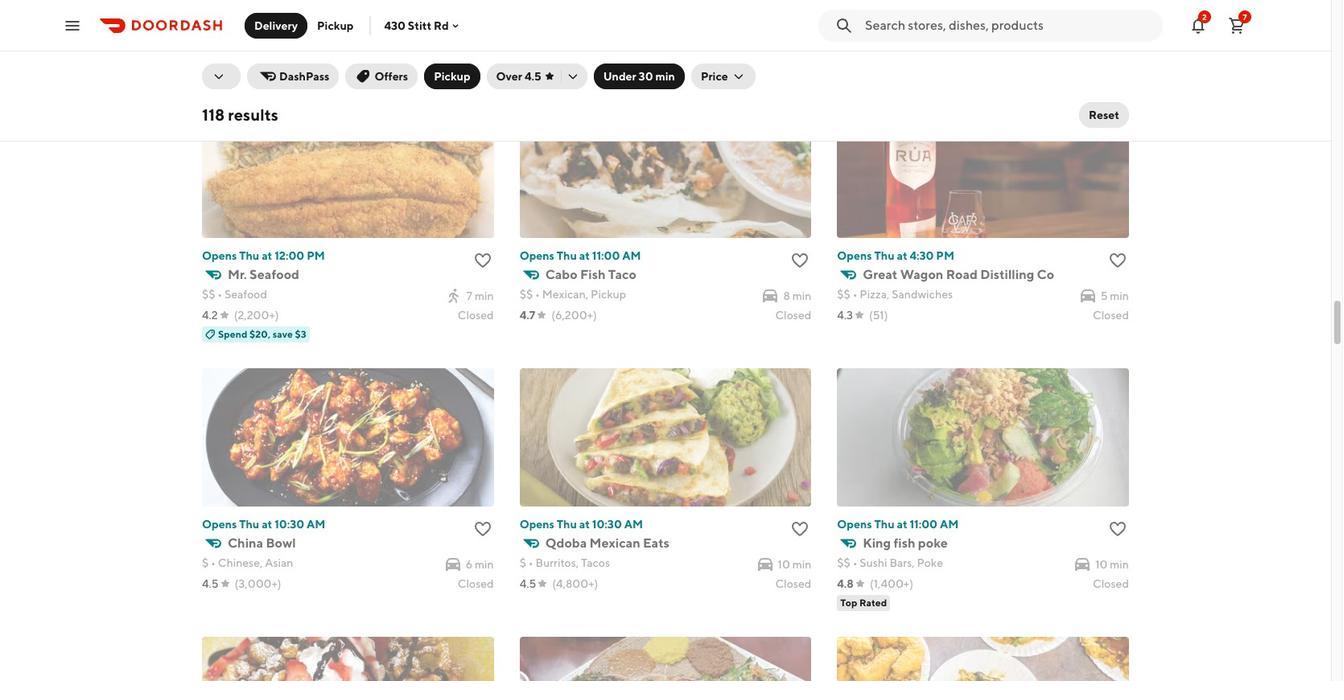 Task type: describe. For each thing, give the bounding box(es) containing it.
4 min
[[1101, 37, 1129, 50]]

opens thu at 12:00 pm
[[202, 250, 325, 262]]

opens for great wagon road distilling co
[[837, 250, 872, 262]]

tacos for mexican
[[581, 557, 610, 570]]

eats
[[643, 536, 670, 551]]

dashpass button
[[247, 64, 339, 89]]

opens thu at 10:30 am for qdoba
[[520, 518, 643, 531]]

opens for qdoba mexican eats
[[520, 518, 555, 531]]

click to add this store to your saved list image for china bowl
[[473, 520, 492, 539]]

bowl
[[266, 536, 296, 551]]

1 vertical spatial 5 min
[[1101, 290, 1129, 303]]

spend $20, save $3
[[218, 328, 307, 341]]

$$ for cabo
[[520, 288, 533, 301]]

asian
[[265, 557, 293, 570]]

price button
[[691, 64, 756, 89]]

stitt
[[408, 19, 432, 32]]

at for seafood
[[262, 250, 272, 262]]

famous
[[923, 14, 970, 30]]

spend
[[218, 328, 247, 341]]

min inside button
[[656, 70, 675, 83]]

min for china bowl
[[475, 559, 494, 572]]

qdoba
[[546, 536, 587, 551]]

thu for qdoba
[[557, 518, 577, 531]]

price
[[701, 70, 728, 83]]

9 min
[[466, 37, 494, 50]]

$ for china
[[202, 557, 209, 570]]

results
[[228, 105, 278, 124]]

4.5 for qdoba mexican eats
[[520, 578, 536, 591]]

10:30 for bowl
[[275, 518, 304, 531]]

louisiana famous fried chicken
[[863, 14, 1057, 30]]

$$ for great
[[837, 288, 851, 301]]

$20,
[[250, 328, 271, 341]]

(4,800+)
[[552, 578, 598, 591]]

delivery
[[254, 19, 298, 32]]

2 horizontal spatial pickup
[[591, 288, 626, 301]]

$$ • pizza, sandwiches
[[837, 288, 953, 301]]

am for qdoba mexican eats
[[624, 518, 643, 531]]

0 horizontal spatial 5 min
[[783, 35, 812, 48]]

top
[[841, 597, 858, 609]]

thu for china
[[239, 518, 259, 531]]

opens for china bowl
[[202, 518, 237, 531]]

china
[[228, 536, 263, 551]]

over
[[496, 70, 522, 83]]

1 horizontal spatial pickup button
[[424, 64, 480, 89]]

1 vertical spatial seafood
[[225, 288, 267, 301]]

reset
[[1089, 109, 1120, 122]]

$$ for king
[[837, 557, 851, 570]]

at for fish
[[897, 518, 908, 531]]

closed for cabo fish taco
[[776, 309, 812, 322]]

4.2
[[202, 309, 218, 322]]

min for mi pueblo mexican grill
[[475, 37, 494, 50]]

thu for great
[[875, 250, 895, 262]]

cabo fish taco
[[546, 267, 637, 283]]

10:30 for mexican
[[592, 518, 622, 531]]

under 30 min
[[603, 70, 675, 83]]

fish
[[580, 267, 606, 283]]

wagon
[[900, 267, 944, 283]]

(2,200+)
[[234, 309, 279, 322]]

louisiana
[[863, 14, 921, 30]]

fried
[[973, 14, 1005, 30]]

$$ • mexican, pickup
[[520, 288, 626, 301]]

6
[[466, 559, 473, 572]]

china bowl
[[228, 536, 296, 551]]

poke
[[917, 557, 944, 570]]

tacos for pueblo
[[273, 35, 302, 48]]

8
[[784, 290, 790, 303]]

0 vertical spatial seafood
[[250, 267, 299, 283]]

$$ • seafood
[[202, 288, 267, 301]]

save
[[273, 328, 293, 341]]

sushi
[[860, 557, 888, 570]]

chicken for fried
[[1007, 14, 1057, 30]]

$ • burritos, tacos
[[520, 557, 610, 570]]

burritos,
[[536, 557, 579, 570]]

closed for qdoba mexican eats
[[776, 578, 812, 591]]

mr. seafood
[[228, 267, 299, 283]]

rated
[[860, 597, 887, 609]]

min for great wagon road distilling co
[[1110, 290, 1129, 303]]

chicken for seafood,
[[908, 35, 950, 48]]

opens thu at 11:00 am for fish
[[520, 250, 641, 262]]

fish
[[894, 536, 916, 551]]

offers button
[[346, 64, 418, 89]]

am for china bowl
[[307, 518, 325, 531]]

under
[[603, 70, 637, 83]]

(6,200+)
[[552, 309, 597, 322]]

12:00
[[275, 250, 305, 262]]

opens for king fish poke
[[837, 518, 872, 531]]

2
[[1203, 12, 1207, 21]]

4
[[1101, 37, 1108, 50]]

0 horizontal spatial mexican
[[292, 14, 342, 30]]

0 horizontal spatial pickup button
[[308, 12, 363, 38]]

poke
[[918, 536, 948, 551]]

7 min
[[467, 290, 494, 303]]

1 horizontal spatial pickup
[[434, 70, 471, 83]]

4.5 for china bowl
[[202, 578, 219, 591]]

$$ for mr.
[[202, 288, 215, 301]]

(1,400+)
[[870, 578, 914, 591]]

rd
[[434, 19, 449, 32]]

pm for seafood
[[307, 250, 325, 262]]

(51)
[[869, 309, 888, 322]]

10 min for qdoba mexican eats
[[778, 559, 812, 572]]

4.3
[[837, 309, 853, 322]]

min for cabo fish taco
[[793, 290, 812, 303]]

chinese,
[[218, 557, 263, 570]]

$ • chinese, asian
[[202, 557, 293, 570]]

10 for king fish poke
[[1096, 559, 1108, 572]]

10 min for king fish poke
[[1096, 559, 1129, 572]]

• for mi pueblo mexican grill
[[218, 35, 222, 48]]

min for mr. seafood
[[475, 290, 494, 303]]

118 results
[[202, 105, 278, 124]]

• for king fish poke
[[853, 557, 858, 570]]

closed for china bowl
[[458, 578, 494, 591]]

grill
[[345, 14, 371, 30]]

• for cabo fish taco
[[535, 288, 540, 301]]

am for cabo fish taco
[[622, 250, 641, 262]]

pm for wagon
[[937, 250, 955, 262]]

7 for 7 min
[[467, 290, 473, 303]]

4:30
[[910, 250, 934, 262]]

sandwiches
[[892, 288, 953, 301]]

reset button
[[1080, 102, 1129, 128]]

co
[[1037, 267, 1055, 283]]

$$ • sushi bars, poke
[[837, 557, 944, 570]]



Task type: vqa. For each thing, say whether or not it's contained in the screenshot.
Your
no



Task type: locate. For each thing, give the bounding box(es) containing it.
0 vertical spatial 7
[[1243, 12, 1247, 21]]

0 horizontal spatial 11:00
[[592, 250, 620, 262]]

at for fish
[[579, 250, 590, 262]]

mexican,
[[225, 35, 271, 48], [542, 288, 589, 301]]

mexican left 'eats'
[[590, 536, 641, 551]]

1 vertical spatial pickup
[[434, 70, 471, 83]]

4.7 left (6,200+)
[[520, 309, 535, 322]]

• up "4.2"
[[218, 288, 222, 301]]

• for china bowl
[[211, 557, 216, 570]]

chicken right fried
[[1007, 14, 1057, 30]]

1 horizontal spatial 5 min
[[1101, 290, 1129, 303]]

4.7 up "over 4.5"
[[520, 55, 535, 68]]

$ left burritos,
[[520, 557, 526, 570]]

0 vertical spatial opens thu at 11:00 am
[[520, 250, 641, 262]]

$ for qdoba
[[520, 557, 526, 570]]

• left sushi
[[853, 557, 858, 570]]

pickup button right delivery
[[308, 12, 363, 38]]

7 for 7
[[1243, 12, 1247, 21]]

click to add this store to your saved list image up 8 min
[[791, 251, 810, 270]]

0 horizontal spatial pm
[[307, 250, 325, 262]]

over 4.5 button
[[487, 64, 587, 89]]

top rated
[[841, 597, 887, 609]]

1 vertical spatial chicken
[[908, 35, 950, 48]]

dashpass
[[279, 70, 330, 83]]

0 vertical spatial mexican,
[[225, 35, 271, 48]]

seafood,
[[860, 35, 905, 48]]

4.4
[[202, 56, 218, 69]]

4.5
[[525, 70, 541, 83], [202, 578, 219, 591], [520, 578, 536, 591]]

(472)
[[552, 55, 578, 68]]

$$ up "4.2"
[[202, 288, 215, 301]]

1 horizontal spatial 10:30
[[592, 518, 622, 531]]

0 vertical spatial mexican
[[292, 14, 342, 30]]

0 vertical spatial 5 min
[[783, 35, 812, 48]]

0 horizontal spatial mexican,
[[225, 35, 271, 48]]

at up mr. seafood
[[262, 250, 272, 262]]

1 horizontal spatial pm
[[937, 250, 955, 262]]

0 horizontal spatial 10:30
[[275, 518, 304, 531]]

10:30
[[275, 518, 304, 531], [592, 518, 622, 531]]

at up fish
[[897, 518, 908, 531]]

• left burritos,
[[529, 557, 533, 570]]

2 10 from the left
[[1096, 559, 1108, 572]]

1 horizontal spatial tacos
[[581, 557, 610, 570]]

430 stitt rd button
[[384, 19, 462, 32]]

king fish poke
[[863, 536, 948, 551]]

1 vertical spatial 5
[[1101, 290, 1108, 303]]

click to add this store to your saved list image for eats
[[791, 520, 810, 539]]

10:30 up bowl
[[275, 518, 304, 531]]

2 10:30 from the left
[[592, 518, 622, 531]]

pm
[[307, 250, 325, 262], [937, 250, 955, 262]]

wings
[[953, 35, 986, 48]]

opens up china
[[202, 518, 237, 531]]

opens thu at 10:30 am for china
[[202, 518, 325, 531]]

opens up cabo
[[520, 250, 555, 262]]

• up 4.4
[[218, 35, 222, 48]]

$$ • seafood, chicken wings
[[837, 35, 986, 48]]

$$ right 7 min
[[520, 288, 533, 301]]

notification bell image
[[1189, 16, 1208, 35]]

$$ up the 4.8
[[837, 557, 851, 570]]

opens for mr. seafood
[[202, 250, 237, 262]]

road
[[946, 267, 978, 283]]

4.5 right the over
[[525, 70, 541, 83]]

opens
[[202, 250, 237, 262], [520, 250, 555, 262], [837, 250, 872, 262], [202, 518, 237, 531], [520, 518, 555, 531], [837, 518, 872, 531]]

pickup
[[317, 19, 354, 32], [434, 70, 471, 83], [591, 288, 626, 301]]

closed for great wagon road distilling co
[[1093, 309, 1129, 322]]

closed for mr. seafood
[[458, 309, 494, 322]]

$
[[202, 557, 209, 570], [520, 557, 526, 570]]

pickup down the taco
[[591, 288, 626, 301]]

at up qdoba
[[579, 518, 590, 531]]

closed
[[458, 56, 494, 69], [458, 309, 494, 322], [776, 309, 812, 322], [1093, 309, 1129, 322], [458, 578, 494, 591], [776, 578, 812, 591], [1093, 578, 1129, 591]]

king
[[863, 536, 891, 551]]

0 vertical spatial pickup
[[317, 19, 354, 32]]

click to add this store to your saved list image for mr. seafood
[[473, 251, 492, 270]]

opens up mr.
[[202, 250, 237, 262]]

opens for cabo fish taco
[[520, 250, 555, 262]]

1 horizontal spatial 11:00
[[910, 518, 938, 531]]

thu for mr.
[[239, 250, 259, 262]]

mr.
[[228, 267, 247, 283]]

min
[[793, 35, 812, 48], [475, 37, 494, 50], [1110, 37, 1129, 50], [656, 70, 675, 83], [475, 290, 494, 303], [793, 290, 812, 303], [1110, 290, 1129, 303], [475, 559, 494, 572], [793, 559, 812, 572], [1110, 559, 1129, 572]]

bars,
[[890, 557, 915, 570]]

1 horizontal spatial mexican
[[590, 536, 641, 551]]

1 click to add this store to your saved list image from the top
[[791, 251, 810, 270]]

distilling
[[981, 267, 1035, 283]]

opens thu at 11:00 am for fish
[[837, 518, 959, 531]]

thu for cabo
[[557, 250, 577, 262]]

4.5 down chinese,
[[202, 578, 219, 591]]

1 vertical spatial mexican,
[[542, 288, 589, 301]]

thu up china
[[239, 518, 259, 531]]

mi
[[228, 14, 243, 30]]

(5,200+)
[[235, 56, 280, 69]]

2 10 min from the left
[[1096, 559, 1129, 572]]

2 vertical spatial pickup
[[591, 288, 626, 301]]

4.8
[[837, 578, 854, 591]]

1 vertical spatial mexican
[[590, 536, 641, 551]]

1 vertical spatial tacos
[[581, 557, 610, 570]]

0 vertical spatial 11:00
[[592, 250, 620, 262]]

pickup down 9
[[434, 70, 471, 83]]

1 10 from the left
[[778, 559, 790, 572]]

mi pueblo mexican grill
[[228, 14, 371, 30]]

at for bowl
[[262, 518, 272, 531]]

opens thu at 10:30 am
[[202, 518, 325, 531], [520, 518, 643, 531]]

pueblo
[[246, 14, 289, 30]]

$$ for louisiana
[[837, 35, 851, 48]]

$$ • mexican, tacos
[[202, 35, 302, 48]]

0 horizontal spatial 5
[[783, 35, 790, 48]]

10 min
[[778, 559, 812, 572], [1096, 559, 1129, 572]]

opens up great
[[837, 250, 872, 262]]

under 30 min button
[[594, 64, 685, 89]]

1 horizontal spatial 10
[[1096, 559, 1108, 572]]

2 opens thu at 10:30 am from the left
[[520, 518, 643, 531]]

• for qdoba mexican eats
[[529, 557, 533, 570]]

$$ left seafood,
[[837, 35, 851, 48]]

click to add this store to your saved list image
[[791, 251, 810, 270], [791, 520, 810, 539]]

opens thu at 10:30 am up qdoba
[[520, 518, 643, 531]]

thu up qdoba
[[557, 518, 577, 531]]

0 vertical spatial pickup button
[[308, 12, 363, 38]]

(3,000+)
[[235, 578, 281, 591]]

thu for king
[[875, 518, 895, 531]]

1 vertical spatial 7
[[467, 290, 473, 303]]

1 pm from the left
[[307, 250, 325, 262]]

thu up king
[[875, 518, 895, 531]]

6 min
[[466, 559, 494, 572]]

$$ up 4.4
[[202, 35, 215, 48]]

118
[[202, 105, 225, 124]]

0 vertical spatial 4.7
[[520, 55, 535, 68]]

0 vertical spatial chicken
[[1007, 14, 1057, 30]]

offers
[[375, 70, 408, 83]]

1 vertical spatial 4.7
[[520, 309, 535, 322]]

min for qdoba mexican eats
[[793, 559, 812, 572]]

at for mexican
[[579, 518, 590, 531]]

closed for mi pueblo mexican grill
[[458, 56, 494, 69]]

click to remove this store from your saved list image
[[1108, 0, 1128, 18]]

7 inside button
[[1243, 12, 1247, 21]]

chicken down famous
[[908, 35, 950, 48]]

mexican, for mi
[[225, 35, 271, 48]]

great
[[863, 267, 898, 283]]

tacos down delivery
[[273, 35, 302, 48]]

at for wagon
[[897, 250, 908, 262]]

0 horizontal spatial opens thu at 11:00 am
[[520, 250, 641, 262]]

7
[[1243, 12, 1247, 21], [467, 290, 473, 303]]

thu up mr.
[[239, 250, 259, 262]]

• left chinese,
[[211, 557, 216, 570]]

1 10:30 from the left
[[275, 518, 304, 531]]

11:00 for poke
[[910, 518, 938, 531]]

0 horizontal spatial 10 min
[[778, 559, 812, 572]]

$3
[[295, 328, 307, 341]]

4.5 inside button
[[525, 70, 541, 83]]

pizza,
[[860, 288, 890, 301]]

4.7 for (472)
[[520, 55, 535, 68]]

• for mr. seafood
[[218, 288, 222, 301]]

30
[[639, 70, 653, 83]]

• left pizza, on the top right of page
[[853, 288, 858, 301]]

thu up cabo
[[557, 250, 577, 262]]

am
[[622, 250, 641, 262], [307, 518, 325, 531], [624, 518, 643, 531], [940, 518, 959, 531]]

Store search: begin typing to search for stores available on DoorDash text field
[[865, 17, 1154, 34]]

1 horizontal spatial chicken
[[1007, 14, 1057, 30]]

2 pm from the left
[[937, 250, 955, 262]]

10:30 up qdoba mexican eats
[[592, 518, 622, 531]]

at up the china bowl on the left bottom of the page
[[262, 518, 272, 531]]

opens up king
[[837, 518, 872, 531]]

1 vertical spatial opens thu at 11:00 am
[[837, 518, 959, 531]]

430 stitt rd
[[384, 19, 449, 32]]

1 horizontal spatial 10 min
[[1096, 559, 1129, 572]]

11:00 up poke on the bottom of the page
[[910, 518, 938, 531]]

click to add this store to your saved list image for great wagon road distilling co
[[1108, 251, 1128, 270]]

taco
[[608, 267, 637, 283]]

• for great wagon road distilling co
[[853, 288, 858, 301]]

8 min
[[784, 290, 812, 303]]

seafood down mr.
[[225, 288, 267, 301]]

chicken
[[1007, 14, 1057, 30], [908, 35, 950, 48]]

$$ for mi
[[202, 35, 215, 48]]

7 button
[[1221, 9, 1253, 41]]

$$
[[202, 35, 215, 48], [837, 35, 851, 48], [202, 288, 215, 301], [520, 288, 533, 301], [837, 288, 851, 301], [837, 557, 851, 570]]

1 horizontal spatial mexican,
[[542, 288, 589, 301]]

open menu image
[[63, 16, 82, 35]]

at
[[262, 250, 272, 262], [579, 250, 590, 262], [897, 250, 908, 262], [262, 518, 272, 531], [579, 518, 590, 531], [897, 518, 908, 531]]

min for louisiana famous fried chicken
[[1110, 37, 1129, 50]]

click to add this store to your saved list image left king
[[791, 520, 810, 539]]

mexican, for cabo
[[542, 288, 589, 301]]

cabo
[[546, 267, 578, 283]]

great wagon road distilling co
[[863, 267, 1055, 283]]

1 horizontal spatial opens thu at 10:30 am
[[520, 518, 643, 531]]

pm right 12:00
[[307, 250, 325, 262]]

mexican, up (5,200+)
[[225, 35, 271, 48]]

tacos down qdoba mexican eats
[[581, 557, 610, 570]]

4.7
[[520, 55, 535, 68], [520, 309, 535, 322]]

0 vertical spatial 5
[[783, 35, 790, 48]]

11:00 up fish
[[592, 250, 620, 262]]

1 horizontal spatial opens thu at 11:00 am
[[837, 518, 959, 531]]

1 horizontal spatial 5
[[1101, 290, 1108, 303]]

thu
[[239, 250, 259, 262], [557, 250, 577, 262], [875, 250, 895, 262], [239, 518, 259, 531], [557, 518, 577, 531], [875, 518, 895, 531]]

1 vertical spatial pickup button
[[424, 64, 480, 89]]

opens thu at 11:00 am up fish
[[837, 518, 959, 531]]

mexican
[[292, 14, 342, 30], [590, 536, 641, 551]]

1 4.7 from the top
[[520, 55, 535, 68]]

opens up qdoba
[[520, 518, 555, 531]]

2 4.7 from the top
[[520, 309, 535, 322]]

5 min
[[783, 35, 812, 48], [1101, 290, 1129, 303]]

4.7 for (6,200+)
[[520, 309, 535, 322]]

10
[[778, 559, 790, 572], [1096, 559, 1108, 572]]

click to add this store to your saved list image
[[473, 251, 492, 270], [1108, 251, 1128, 270], [473, 520, 492, 539], [1108, 520, 1128, 539]]

0 horizontal spatial $
[[202, 557, 209, 570]]

seafood down the opens thu at 12:00 pm
[[250, 267, 299, 283]]

0 horizontal spatial 10
[[778, 559, 790, 572]]

0 horizontal spatial chicken
[[908, 35, 950, 48]]

click to add this store to your saved list image for king fish poke
[[1108, 520, 1128, 539]]

1 vertical spatial click to add this store to your saved list image
[[791, 520, 810, 539]]

0 horizontal spatial 7
[[467, 290, 473, 303]]

• for louisiana famous fried chicken
[[853, 35, 858, 48]]

over 4.5
[[496, 70, 541, 83]]

2 $ from the left
[[520, 557, 526, 570]]

4.5 down burritos,
[[520, 578, 536, 591]]

1 $ from the left
[[202, 557, 209, 570]]

11:00 for taco
[[592, 250, 620, 262]]

mexican left grill
[[292, 14, 342, 30]]

1 vertical spatial 11:00
[[910, 518, 938, 531]]

mexican, down cabo
[[542, 288, 589, 301]]

1 10 min from the left
[[778, 559, 812, 572]]

min for king fish poke
[[1110, 559, 1129, 572]]

0 vertical spatial tacos
[[273, 35, 302, 48]]

click to add this store to your saved list image for taco
[[791, 251, 810, 270]]

opens thu at 11:00 am up cabo fish taco
[[520, 250, 641, 262]]

opens thu at 10:30 am up the china bowl on the left bottom of the page
[[202, 518, 325, 531]]

pm up great wagon road distilling co
[[937, 250, 955, 262]]

1 horizontal spatial 7
[[1243, 12, 1247, 21]]

pickup right delivery button on the top of the page
[[317, 19, 354, 32]]

0 horizontal spatial tacos
[[273, 35, 302, 48]]

qdoba mexican eats
[[546, 536, 670, 551]]

thu up great
[[875, 250, 895, 262]]

opens thu at 4:30 pm
[[837, 250, 955, 262]]

9
[[466, 37, 473, 50]]

• right 7 min
[[535, 288, 540, 301]]

2 items, open order cart image
[[1228, 16, 1247, 35]]

0 horizontal spatial opens thu at 10:30 am
[[202, 518, 325, 531]]

at left 4:30
[[897, 250, 908, 262]]

pickup button down 9
[[424, 64, 480, 89]]

1 horizontal spatial $
[[520, 557, 526, 570]]

0 vertical spatial click to add this store to your saved list image
[[791, 251, 810, 270]]

opens thu at 11:00 am
[[520, 250, 641, 262], [837, 518, 959, 531]]

10 for qdoba mexican eats
[[778, 559, 790, 572]]

at up cabo fish taco
[[579, 250, 590, 262]]

am for king fish poke
[[940, 518, 959, 531]]

1 opens thu at 10:30 am from the left
[[202, 518, 325, 531]]

$ left chinese,
[[202, 557, 209, 570]]

closed for king fish poke
[[1093, 578, 1129, 591]]

$$ up 4.3
[[837, 288, 851, 301]]

0 horizontal spatial pickup
[[317, 19, 354, 32]]

• left seafood,
[[853, 35, 858, 48]]

2 click to add this store to your saved list image from the top
[[791, 520, 810, 539]]



